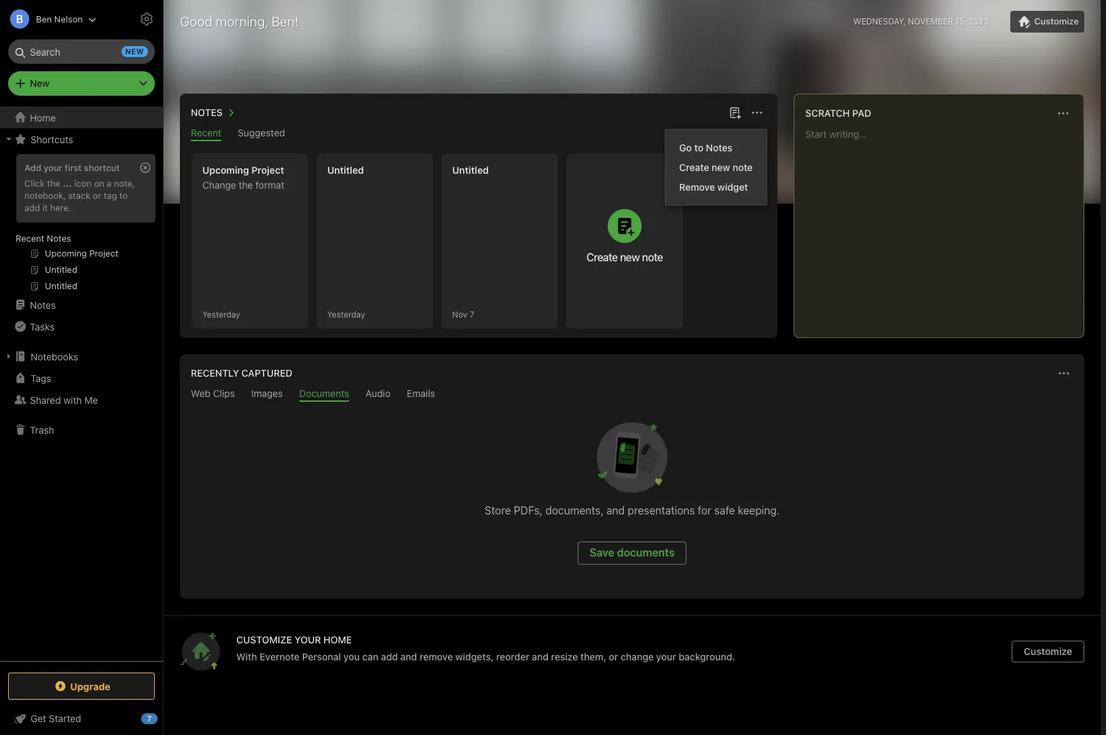 Task type: describe. For each thing, give the bounding box(es) containing it.
save
[[590, 547, 614, 559]]

with
[[236, 651, 257, 663]]

note,
[[114, 178, 135, 189]]

shortcut
[[84, 162, 120, 173]]

create new note button
[[566, 153, 683, 329]]

tasks
[[30, 321, 55, 332]]

tag
[[104, 190, 117, 201]]

more actions image for recently captured
[[1056, 365, 1072, 382]]

emails tab
[[407, 388, 435, 402]]

to inside icon on a note, notebook, stack or tag to add it here.
[[119, 190, 128, 201]]

emails
[[407, 388, 435, 399]]

here.
[[50, 202, 71, 213]]

new inside new search field
[[125, 47, 144, 56]]

recently captured
[[191, 367, 293, 379]]

...
[[63, 178, 72, 189]]

upcoming project change the format
[[202, 164, 284, 191]]

personal
[[302, 651, 341, 663]]

more actions field for recently captured
[[1055, 364, 1074, 383]]

note inside dropdown list menu
[[732, 162, 752, 173]]

documents
[[617, 547, 675, 559]]

1 vertical spatial customize button
[[1012, 641, 1085, 663]]

shortcuts button
[[0, 128, 162, 150]]

0 vertical spatial customize
[[1034, 16, 1079, 26]]

click
[[24, 178, 45, 189]]

pad
[[852, 107, 871, 119]]

1 yesterday from the left
[[202, 309, 240, 320]]

0 horizontal spatial and
[[400, 651, 417, 663]]

notebook,
[[24, 190, 66, 201]]

create new note inside button
[[587, 251, 663, 263]]

Help and Learning task checklist field
[[0, 708, 163, 730]]

presentations
[[628, 505, 695, 517]]

wednesday,
[[854, 16, 906, 26]]

ben!
[[272, 14, 298, 29]]

untitled for nov 7
[[452, 164, 489, 176]]

trash link
[[0, 419, 162, 441]]

icon
[[74, 178, 92, 189]]

create inside "create new note" button
[[587, 251, 618, 263]]

started
[[49, 713, 81, 725]]

can
[[362, 651, 378, 663]]

or inside icon on a note, notebook, stack or tag to add it here.
[[93, 190, 101, 201]]

suggested tab
[[238, 127, 285, 141]]

untitled for yesterday
[[327, 164, 364, 176]]

0 horizontal spatial the
[[47, 178, 60, 189]]

audio tab
[[366, 388, 391, 402]]

recent notes
[[16, 233, 71, 244]]

add your first shortcut
[[24, 162, 120, 173]]

new search field
[[18, 39, 148, 64]]

keeping.
[[738, 505, 780, 517]]

shared
[[30, 394, 61, 406]]

format
[[255, 179, 284, 191]]

recent tab panel
[[180, 141, 778, 338]]

notebooks link
[[0, 346, 162, 367]]

new
[[30, 77, 49, 89]]

first
[[65, 162, 82, 173]]

save documents button
[[578, 542, 686, 565]]

more actions image for scratch pad
[[1055, 105, 1072, 122]]

evernote
[[260, 651, 300, 663]]

documents,
[[546, 505, 604, 517]]

7 inside recent tab panel
[[470, 309, 474, 320]]

1 vertical spatial customize
[[1024, 646, 1072, 657]]

customize
[[236, 634, 292, 646]]

you
[[344, 651, 360, 663]]

trash
[[30, 424, 54, 436]]

7 inside help and learning task checklist field
[[147, 714, 152, 723]]

with
[[63, 394, 82, 406]]

scratch pad
[[805, 107, 871, 119]]

nelson
[[54, 13, 83, 24]]

1 horizontal spatial and
[[532, 651, 549, 663]]

tasks button
[[0, 316, 162, 338]]

widget
[[717, 181, 748, 193]]

change
[[621, 651, 654, 663]]

0 vertical spatial customize button
[[1011, 11, 1085, 33]]

tags button
[[0, 367, 162, 389]]

documents tab panel
[[180, 402, 1085, 599]]

notes inside group
[[47, 233, 71, 244]]

settings image
[[139, 11, 155, 27]]

pdfs,
[[514, 505, 543, 517]]

resize
[[551, 651, 578, 663]]

ben
[[36, 13, 52, 24]]

go to notes link
[[665, 138, 766, 158]]

background.
[[679, 651, 735, 663]]

home
[[30, 112, 56, 123]]

notes link
[[0, 294, 162, 316]]

Search text field
[[18, 39, 145, 64]]

expand notebooks image
[[3, 351, 14, 362]]

icon on a note, notebook, stack or tag to add it here.
[[24, 178, 135, 213]]

get started
[[31, 713, 81, 725]]

note inside button
[[642, 251, 663, 263]]

remove
[[679, 181, 715, 193]]

scratch pad button
[[803, 105, 871, 122]]

morning,
[[216, 14, 268, 29]]

recently
[[191, 367, 239, 379]]

nov 7
[[452, 309, 474, 320]]

good morning, ben!
[[180, 14, 298, 29]]

project
[[251, 164, 284, 176]]

new inside create new note link
[[711, 162, 730, 173]]



Task type: vqa. For each thing, say whether or not it's contained in the screenshot.
'Recently Captured' button
yes



Task type: locate. For each thing, give the bounding box(es) containing it.
a
[[107, 178, 112, 189]]

1 vertical spatial to
[[119, 190, 128, 201]]

nov
[[452, 309, 467, 320]]

upcoming
[[202, 164, 249, 176]]

tab list for recently captured
[[183, 388, 1082, 402]]

notes inside dropdown list menu
[[706, 142, 732, 153]]

0 horizontal spatial yesterday
[[202, 309, 240, 320]]

customize your home with evernote personal you can add and remove widgets, reorder and resize them, or change your background.
[[236, 634, 735, 663]]

remove widget
[[679, 181, 748, 193]]

tags
[[31, 372, 51, 384]]

1 horizontal spatial your
[[656, 651, 676, 663]]

more actions image
[[749, 105, 765, 121], [1055, 105, 1072, 122], [1056, 365, 1072, 382]]

0 vertical spatial tab list
[[183, 127, 775, 141]]

your right change
[[656, 651, 676, 663]]

upgrade
[[70, 681, 111, 692]]

1 horizontal spatial recent
[[191, 127, 221, 139]]

1 horizontal spatial note
[[732, 162, 752, 173]]

tab list containing recent
[[183, 127, 775, 141]]

recent for recent
[[191, 127, 221, 139]]

1 vertical spatial add
[[381, 651, 398, 663]]

documents tab
[[299, 388, 349, 402]]

untitled
[[327, 164, 364, 176], [452, 164, 489, 176]]

your up click the ...
[[44, 162, 62, 173]]

Start writing… text field
[[805, 128, 1083, 327]]

add
[[24, 162, 41, 173]]

group containing add your first shortcut
[[0, 150, 162, 299]]

store pdfs, documents, and presentations for safe keeping.
[[485, 505, 780, 517]]

save documents
[[590, 547, 675, 559]]

your
[[44, 162, 62, 173], [656, 651, 676, 663]]

1 vertical spatial your
[[656, 651, 676, 663]]

Account field
[[0, 5, 96, 33]]

0 vertical spatial recent
[[191, 127, 221, 139]]

for
[[698, 505, 712, 517]]

0 vertical spatial new
[[125, 47, 144, 56]]

and right documents,
[[607, 505, 625, 517]]

0 horizontal spatial note
[[642, 251, 663, 263]]

or
[[93, 190, 101, 201], [609, 651, 618, 663]]

create new note inside dropdown list menu
[[679, 162, 752, 173]]

shared with me link
[[0, 389, 162, 411]]

good
[[180, 14, 213, 29]]

recent
[[191, 127, 221, 139], [16, 233, 44, 244]]

get
[[31, 713, 46, 725]]

it
[[42, 202, 48, 213]]

tree containing home
[[0, 107, 163, 661]]

tab list containing web clips
[[183, 388, 1082, 402]]

notes inside "button"
[[191, 107, 223, 118]]

recent down "notes" "button"
[[191, 127, 221, 139]]

or right them,
[[609, 651, 618, 663]]

images tab
[[251, 388, 283, 402]]

wednesday, november 15, 2023
[[854, 16, 989, 26]]

2 yesterday from the left
[[327, 309, 365, 320]]

1 horizontal spatial 7
[[470, 309, 474, 320]]

1 horizontal spatial new
[[620, 251, 640, 263]]

0 vertical spatial to
[[694, 142, 703, 153]]

change
[[202, 179, 236, 191]]

2 vertical spatial new
[[620, 251, 640, 263]]

and inside the documents tab panel
[[607, 505, 625, 517]]

tab list for notes
[[183, 127, 775, 141]]

notes down here.
[[47, 233, 71, 244]]

0 horizontal spatial your
[[44, 162, 62, 173]]

new
[[125, 47, 144, 56], [711, 162, 730, 173], [620, 251, 640, 263]]

home
[[324, 634, 352, 646]]

suggested
[[238, 127, 285, 139]]

add left it
[[24, 202, 40, 213]]

2 untitled from the left
[[452, 164, 489, 176]]

note
[[732, 162, 752, 173], [642, 251, 663, 263]]

your
[[295, 634, 321, 646]]

go
[[679, 142, 692, 153]]

0 vertical spatial note
[[732, 162, 752, 173]]

0 horizontal spatial create new note
[[587, 251, 663, 263]]

click the ...
[[24, 178, 72, 189]]

shared with me
[[30, 394, 98, 406]]

2 tab list from the top
[[183, 388, 1082, 402]]

2 horizontal spatial and
[[607, 505, 625, 517]]

1 horizontal spatial create
[[679, 162, 709, 173]]

notebooks
[[31, 351, 78, 362]]

recent tab
[[191, 127, 221, 141]]

recent inside tab list
[[191, 127, 221, 139]]

add inside icon on a note, notebook, stack or tag to add it here.
[[24, 202, 40, 213]]

1 vertical spatial new
[[711, 162, 730, 173]]

audio
[[366, 388, 391, 399]]

2 horizontal spatial new
[[711, 162, 730, 173]]

to down note,
[[119, 190, 128, 201]]

or down "on"
[[93, 190, 101, 201]]

safe
[[714, 505, 735, 517]]

0 horizontal spatial to
[[119, 190, 128, 201]]

0 vertical spatial or
[[93, 190, 101, 201]]

recent for recent notes
[[16, 233, 44, 244]]

reorder
[[496, 651, 530, 663]]

create
[[679, 162, 709, 173], [587, 251, 618, 263]]

More actions field
[[748, 103, 767, 122], [1054, 104, 1073, 123], [1055, 364, 1074, 383]]

web
[[191, 388, 211, 399]]

tab list
[[183, 127, 775, 141], [183, 388, 1082, 402]]

create new note link
[[665, 158, 766, 177]]

recent inside group
[[16, 233, 44, 244]]

1 vertical spatial 7
[[147, 714, 152, 723]]

notes
[[191, 107, 223, 118], [706, 142, 732, 153], [47, 233, 71, 244], [30, 299, 56, 311]]

the left format
[[239, 179, 253, 191]]

me
[[84, 394, 98, 406]]

0 horizontal spatial untitled
[[327, 164, 364, 176]]

or inside customize your home with evernote personal you can add and remove widgets, reorder and resize them, or change your background.
[[609, 651, 618, 663]]

7
[[470, 309, 474, 320], [147, 714, 152, 723]]

widgets,
[[455, 651, 494, 663]]

1 vertical spatial tab list
[[183, 388, 1082, 402]]

notes button
[[188, 105, 239, 121]]

the inside the upcoming project change the format
[[239, 179, 253, 191]]

0 vertical spatial your
[[44, 162, 62, 173]]

tree
[[0, 107, 163, 661]]

create inside create new note link
[[679, 162, 709, 173]]

0 vertical spatial 7
[[470, 309, 474, 320]]

and left resize
[[532, 651, 549, 663]]

1 horizontal spatial untitled
[[452, 164, 489, 176]]

upgrade button
[[8, 673, 155, 700]]

november
[[908, 16, 953, 26]]

0 vertical spatial create
[[679, 162, 709, 173]]

1 horizontal spatial or
[[609, 651, 618, 663]]

recent down it
[[16, 233, 44, 244]]

7 right "nov"
[[470, 309, 474, 320]]

1 vertical spatial recent
[[16, 233, 44, 244]]

to inside dropdown list menu
[[694, 142, 703, 153]]

0 horizontal spatial or
[[93, 190, 101, 201]]

yesterday
[[202, 309, 240, 320], [327, 309, 365, 320]]

web clips tab
[[191, 388, 235, 402]]

and left remove on the bottom of page
[[400, 651, 417, 663]]

0 vertical spatial create new note
[[679, 162, 752, 173]]

remove widget link
[[665, 177, 766, 197]]

click to collapse image
[[158, 710, 168, 727]]

to
[[694, 142, 703, 153], [119, 190, 128, 201]]

1 vertical spatial note
[[642, 251, 663, 263]]

1 horizontal spatial yesterday
[[327, 309, 365, 320]]

group
[[0, 150, 162, 299]]

captured
[[242, 367, 293, 379]]

to right go
[[694, 142, 703, 153]]

0 vertical spatial add
[[24, 202, 40, 213]]

2023
[[969, 16, 989, 26]]

notes up recent tab
[[191, 107, 223, 118]]

1 horizontal spatial add
[[381, 651, 398, 663]]

0 horizontal spatial create
[[587, 251, 618, 263]]

on
[[94, 178, 104, 189]]

clips
[[213, 388, 235, 399]]

notes up tasks
[[30, 299, 56, 311]]

1 horizontal spatial create new note
[[679, 162, 752, 173]]

add right can
[[381, 651, 398, 663]]

7 left the 'click to collapse' image
[[147, 714, 152, 723]]

1 vertical spatial or
[[609, 651, 618, 663]]

1 horizontal spatial to
[[694, 142, 703, 153]]

0 horizontal spatial 7
[[147, 714, 152, 723]]

more actions field for scratch pad
[[1054, 104, 1073, 123]]

recently captured button
[[188, 365, 293, 382]]

and
[[607, 505, 625, 517], [400, 651, 417, 663], [532, 651, 549, 663]]

0 horizontal spatial add
[[24, 202, 40, 213]]

customize button
[[1011, 11, 1085, 33], [1012, 641, 1085, 663]]

your inside customize your home with evernote personal you can add and remove widgets, reorder and resize them, or change your background.
[[656, 651, 676, 663]]

images
[[251, 388, 283, 399]]

them,
[[581, 651, 606, 663]]

home link
[[0, 107, 163, 128]]

new inside "create new note" button
[[620, 251, 640, 263]]

15,
[[956, 16, 967, 26]]

1 tab list from the top
[[183, 127, 775, 141]]

1 vertical spatial create new note
[[587, 251, 663, 263]]

1 horizontal spatial the
[[239, 179, 253, 191]]

web clips
[[191, 388, 235, 399]]

add inside customize your home with evernote personal you can add and remove widgets, reorder and resize them, or change your background.
[[381, 651, 398, 663]]

0 horizontal spatial new
[[125, 47, 144, 56]]

stack
[[68, 190, 90, 201]]

1 untitled from the left
[[327, 164, 364, 176]]

shortcuts
[[31, 133, 73, 145]]

scratch
[[805, 107, 850, 119]]

1 vertical spatial create
[[587, 251, 618, 263]]

add
[[24, 202, 40, 213], [381, 651, 398, 663]]

dropdown list menu
[[665, 138, 766, 197]]

customize
[[1034, 16, 1079, 26], [1024, 646, 1072, 657]]

0 horizontal spatial recent
[[16, 233, 44, 244]]

the left ...
[[47, 178, 60, 189]]

remove
[[420, 651, 453, 663]]

notes up create new note link
[[706, 142, 732, 153]]

ben nelson
[[36, 13, 83, 24]]

new button
[[8, 71, 155, 96]]



